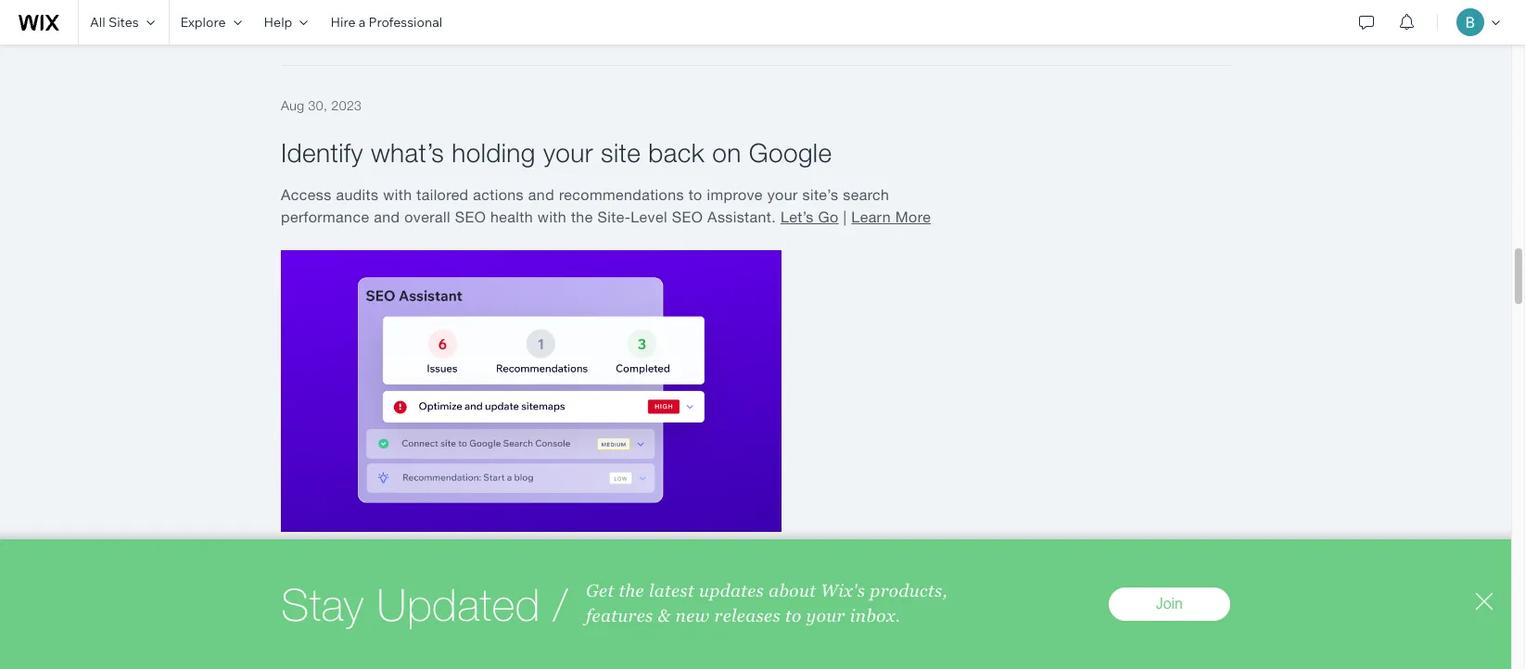Task type: vqa. For each thing, say whether or not it's contained in the screenshot.
business within the get noticed on google by people searching for what your business offers.
no



Task type: describe. For each thing, give the bounding box(es) containing it.
help button
[[253, 0, 319, 45]]

hire a professional link
[[319, 0, 454, 45]]

sites
[[108, 14, 139, 31]]

professional
[[368, 14, 443, 31]]

a
[[359, 14, 366, 31]]



Task type: locate. For each thing, give the bounding box(es) containing it.
explore
[[180, 14, 226, 31]]

all
[[90, 14, 105, 31]]

all sites
[[90, 14, 139, 31]]

hire a professional
[[330, 14, 443, 31]]

hire
[[330, 14, 356, 31]]

help
[[264, 14, 292, 31]]



